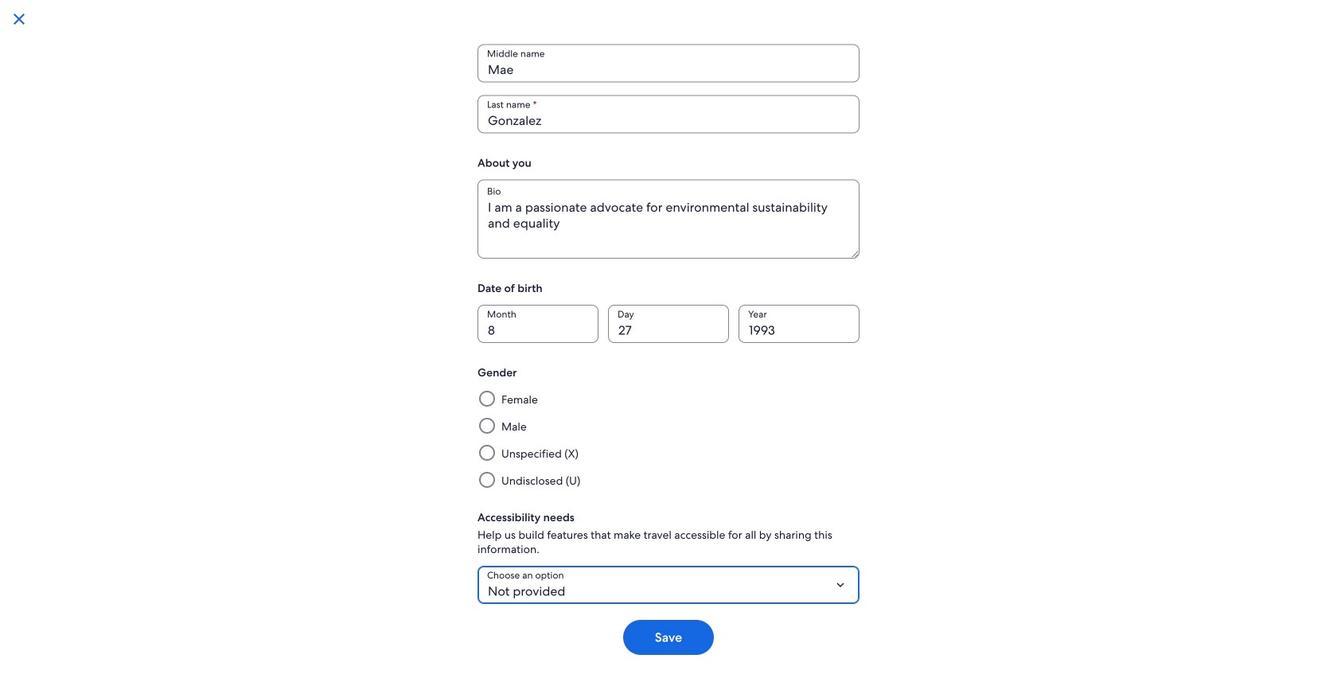 Task type: locate. For each thing, give the bounding box(es) containing it.
None text field
[[478, 95, 860, 133]]

MM telephone field
[[478, 305, 599, 343]]

dialog
[[0, 0, 1338, 674]]

close image
[[10, 10, 29, 29]]

None text field
[[478, 44, 860, 82]]

YYYY telephone field
[[739, 305, 860, 343]]

DD telephone field
[[608, 305, 729, 343]]



Task type: describe. For each thing, give the bounding box(es) containing it.
directional image
[[761, 591, 780, 610]]

Help future hosts get to know you better. You can share your travel style, hobbies, interests, and more. text field
[[478, 180, 860, 259]]

directional image
[[761, 528, 780, 547]]



Task type: vqa. For each thing, say whether or not it's contained in the screenshot.
Done button on the bottom
no



